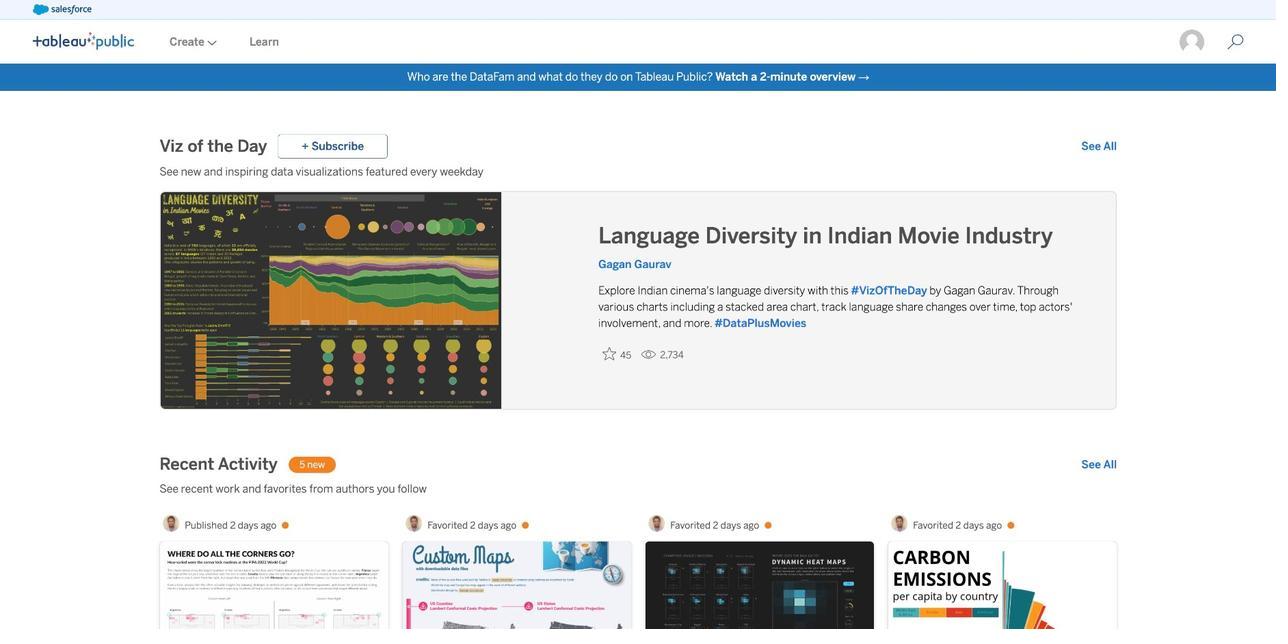 Task type: describe. For each thing, give the bounding box(es) containing it.
viz of the day heading
[[160, 135, 267, 157]]

ben norland image for first workbook thumbnail from the left
[[163, 515, 179, 532]]

logo image
[[33, 32, 134, 50]]

see recent work and favorites from authors you follow element
[[160, 481, 1117, 498]]

gary.orlando image
[[1179, 29, 1206, 56]]

4 workbook thumbnail image from the left
[[888, 542, 1117, 629]]

recent activity heading
[[160, 454, 278, 476]]

3 workbook thumbnail image from the left
[[646, 542, 874, 629]]

2 ben norland image from the left
[[891, 515, 908, 532]]

tableau public viz of the day image
[[161, 192, 503, 411]]

create image
[[204, 40, 217, 46]]

see all viz of the day element
[[1082, 138, 1117, 155]]



Task type: locate. For each thing, give the bounding box(es) containing it.
1 ben norland image from the left
[[406, 515, 422, 532]]

see new and inspiring data visualizations featured every weekday element
[[160, 164, 1117, 180]]

salesforce logo image
[[33, 4, 92, 15]]

Add Favorite button
[[598, 343, 636, 365]]

2 workbook thumbnail image from the left
[[403, 542, 631, 629]]

1 horizontal spatial ben norland image
[[648, 515, 665, 532]]

2 ben norland image from the left
[[648, 515, 665, 532]]

ben norland image for 3rd workbook thumbnail from the left
[[648, 515, 665, 532]]

1 horizontal spatial ben norland image
[[891, 515, 908, 532]]

ben norland image
[[163, 515, 179, 532], [648, 515, 665, 532]]

0 horizontal spatial ben norland image
[[406, 515, 422, 532]]

1 workbook thumbnail image from the left
[[160, 542, 388, 629]]

add favorite image
[[603, 347, 616, 361]]

see all recent activity element
[[1082, 457, 1117, 473]]

1 ben norland image from the left
[[163, 515, 179, 532]]

0 horizontal spatial ben norland image
[[163, 515, 179, 532]]

workbook thumbnail image
[[160, 542, 388, 629], [403, 542, 631, 629], [646, 542, 874, 629], [888, 542, 1117, 629]]

go to search image
[[1211, 34, 1260, 50]]

ben norland image
[[406, 515, 422, 532], [891, 515, 908, 532]]



Task type: vqa. For each thing, say whether or not it's contained in the screenshot.
Tableau Public Viz of the Day image
yes



